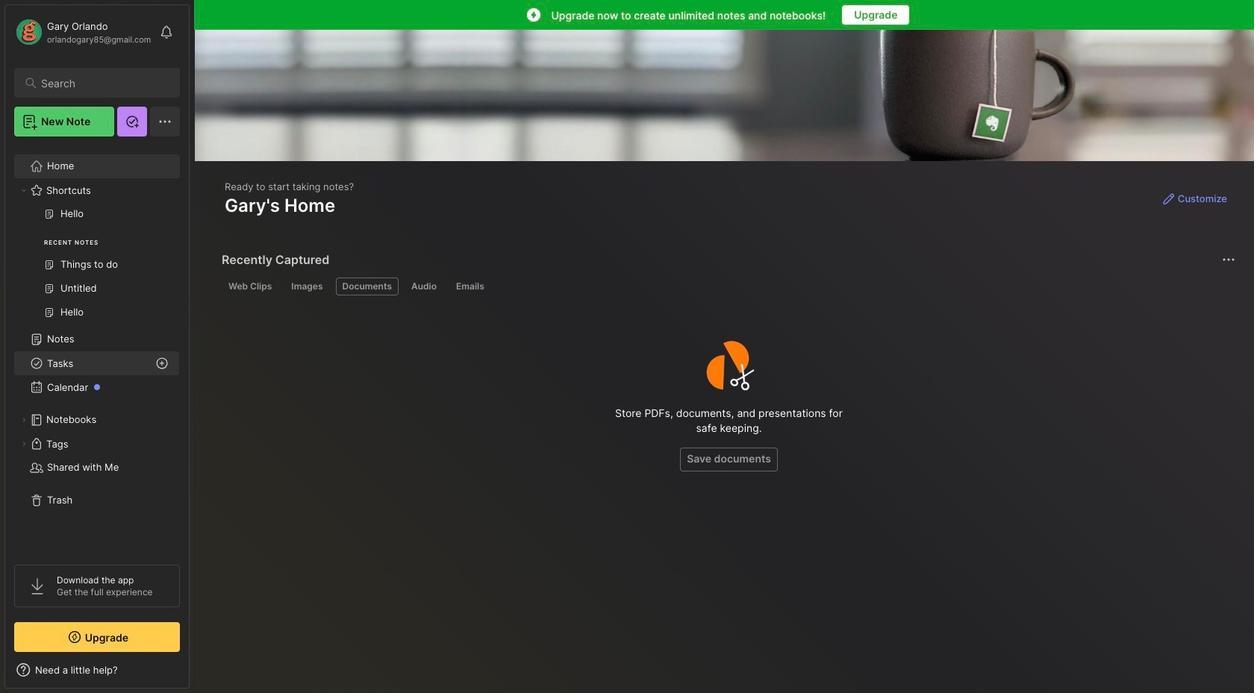 Task type: locate. For each thing, give the bounding box(es) containing it.
2 tab from the left
[[285, 278, 330, 296]]

more actions image
[[1220, 251, 1238, 269]]

tab list
[[222, 278, 1233, 296]]

1 tab from the left
[[222, 278, 279, 296]]

none search field inside main element
[[41, 74, 166, 92]]

group
[[14, 202, 179, 334]]

5 tab from the left
[[449, 278, 491, 296]]

Search text field
[[41, 76, 166, 90]]

Account field
[[14, 17, 151, 47]]

More actions field
[[1218, 249, 1239, 270]]

tree
[[5, 146, 189, 552]]

None search field
[[41, 74, 166, 92]]

main element
[[0, 0, 194, 694]]

3 tab from the left
[[336, 278, 399, 296]]

tab
[[222, 278, 279, 296], [285, 278, 330, 296], [336, 278, 399, 296], [405, 278, 443, 296], [449, 278, 491, 296]]



Task type: describe. For each thing, give the bounding box(es) containing it.
group inside tree
[[14, 202, 179, 334]]

expand tags image
[[19, 440, 28, 449]]

tree inside main element
[[5, 146, 189, 552]]

4 tab from the left
[[405, 278, 443, 296]]

WHAT'S NEW field
[[5, 658, 189, 682]]

click to collapse image
[[189, 666, 200, 684]]

expand notebooks image
[[19, 416, 28, 425]]



Task type: vqa. For each thing, say whether or not it's contained in the screenshot.
group
yes



